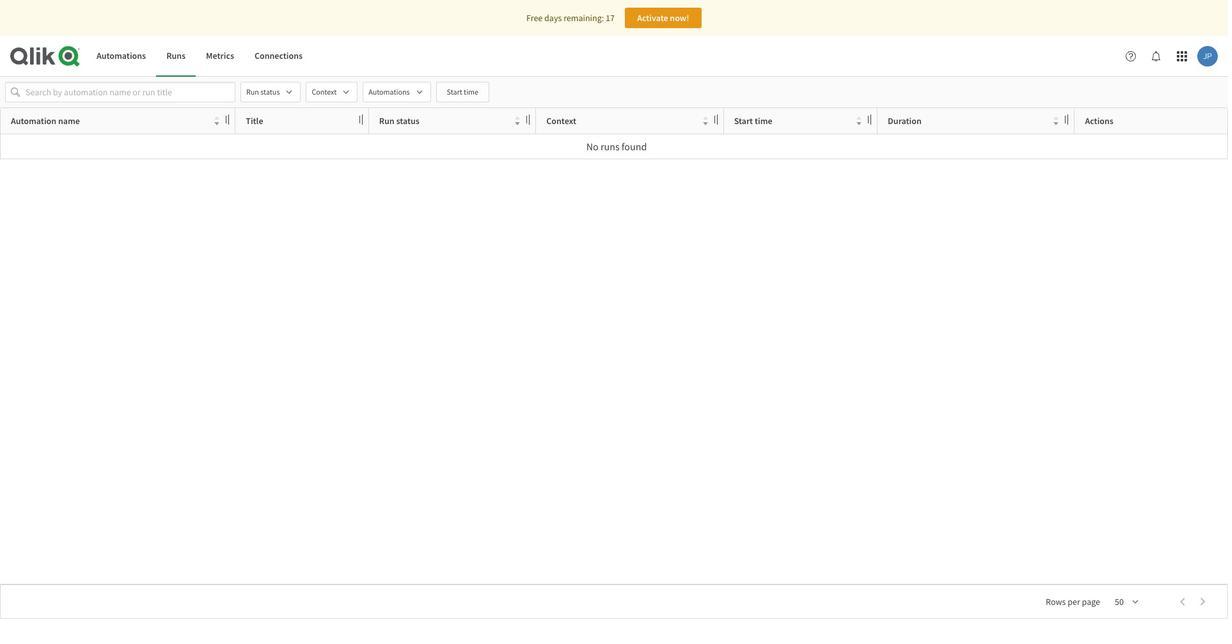 Task type: locate. For each thing, give the bounding box(es) containing it.
status
[[261, 87, 280, 97], [396, 115, 420, 127]]

automation name
[[11, 115, 80, 127]]

0 horizontal spatial start time
[[447, 87, 479, 97]]

time
[[464, 87, 479, 97], [755, 115, 773, 127]]

1 horizontal spatial context
[[547, 115, 577, 127]]

0 horizontal spatial run status
[[246, 87, 280, 97]]

run
[[246, 87, 259, 97], [379, 115, 395, 127]]

title
[[246, 115, 263, 127]]

run up the "title"
[[246, 87, 259, 97]]

run status
[[246, 87, 280, 97], [379, 115, 420, 127]]

start inside button
[[447, 87, 462, 97]]

1 vertical spatial context
[[547, 115, 577, 127]]

0 horizontal spatial time
[[464, 87, 479, 97]]

metrics
[[206, 50, 234, 62]]

rows per page
[[1046, 596, 1101, 608]]

0 vertical spatial context
[[312, 87, 337, 97]]

1 horizontal spatial automations
[[369, 87, 410, 97]]

tab list
[[86, 36, 313, 77]]

rows
[[1046, 596, 1066, 608]]

1 vertical spatial run status
[[379, 115, 420, 127]]

james peterson image
[[1198, 46, 1218, 67]]

runs
[[601, 140, 620, 153]]

per
[[1068, 596, 1081, 608]]

0 horizontal spatial automations
[[97, 50, 146, 62]]

Search by automation name or run title text field
[[26, 82, 215, 102]]

status down automations popup button
[[396, 115, 420, 127]]

days
[[545, 12, 562, 24]]

start time
[[447, 87, 479, 97], [734, 115, 773, 127]]

run status down automations popup button
[[379, 115, 420, 127]]

run status button
[[241, 82, 301, 102]]

1 vertical spatial run
[[379, 115, 395, 127]]

1 vertical spatial start
[[734, 115, 753, 127]]

0 vertical spatial status
[[261, 87, 280, 97]]

0 vertical spatial start time
[[447, 87, 479, 97]]

free
[[527, 12, 543, 24]]

0 vertical spatial run status
[[246, 87, 280, 97]]

1 horizontal spatial status
[[396, 115, 420, 127]]

automations right 'context' 'popup button'
[[369, 87, 410, 97]]

1 horizontal spatial run
[[379, 115, 395, 127]]

found
[[622, 140, 647, 153]]

context inside 'popup button'
[[312, 87, 337, 97]]

0 vertical spatial start
[[447, 87, 462, 97]]

0 vertical spatial run
[[246, 87, 259, 97]]

1 vertical spatial time
[[755, 115, 773, 127]]

free days remaining: 17
[[527, 12, 615, 24]]

automations button
[[363, 82, 431, 102]]

0 vertical spatial automations
[[97, 50, 146, 62]]

automations button
[[86, 36, 156, 77]]

0 vertical spatial time
[[464, 87, 479, 97]]

activate now! link
[[625, 8, 702, 28]]

automations up search by automation name or run title text box
[[97, 50, 146, 62]]

status up the "title"
[[261, 87, 280, 97]]

automations
[[97, 50, 146, 62], [369, 87, 410, 97]]

run status up the "title"
[[246, 87, 280, 97]]

context
[[312, 87, 337, 97], [547, 115, 577, 127]]

0 horizontal spatial run
[[246, 87, 259, 97]]

1 vertical spatial status
[[396, 115, 420, 127]]

1 vertical spatial automations
[[369, 87, 410, 97]]

now!
[[670, 12, 690, 24]]

automations inside button
[[97, 50, 146, 62]]

0 horizontal spatial start
[[447, 87, 462, 97]]

activate now!
[[637, 12, 690, 24]]

duration
[[888, 115, 922, 127]]

17
[[606, 12, 615, 24]]

context button
[[306, 82, 358, 102]]

start
[[447, 87, 462, 97], [734, 115, 753, 127]]

0 horizontal spatial status
[[261, 87, 280, 97]]

1 vertical spatial start time
[[734, 115, 773, 127]]

run down automations popup button
[[379, 115, 395, 127]]

0 horizontal spatial context
[[312, 87, 337, 97]]

1 horizontal spatial time
[[755, 115, 773, 127]]



Task type: describe. For each thing, give the bounding box(es) containing it.
status inside dropdown button
[[261, 87, 280, 97]]

activate
[[637, 12, 668, 24]]

page
[[1082, 596, 1101, 608]]

remaining:
[[564, 12, 604, 24]]

1 horizontal spatial start time
[[734, 115, 773, 127]]

tab list containing automations
[[86, 36, 313, 77]]

automations inside popup button
[[369, 87, 410, 97]]

runs
[[166, 50, 186, 62]]

run inside dropdown button
[[246, 87, 259, 97]]

connections
[[255, 50, 303, 62]]

connections button
[[244, 36, 313, 77]]

runs button
[[156, 36, 196, 77]]

start time inside 'start time' button
[[447, 87, 479, 97]]

actions
[[1085, 115, 1114, 127]]

metrics button
[[196, 36, 244, 77]]

run status inside dropdown button
[[246, 87, 280, 97]]

1 horizontal spatial run status
[[379, 115, 420, 127]]

no runs found
[[587, 140, 647, 153]]

name
[[58, 115, 80, 127]]

time inside button
[[464, 87, 479, 97]]

no
[[587, 140, 599, 153]]

1 horizontal spatial start
[[734, 115, 753, 127]]

automation
[[11, 115, 56, 127]]

start time button
[[436, 82, 489, 102]]



Task type: vqa. For each thing, say whether or not it's contained in the screenshot.
Context DROPDOWN BUTTON
yes



